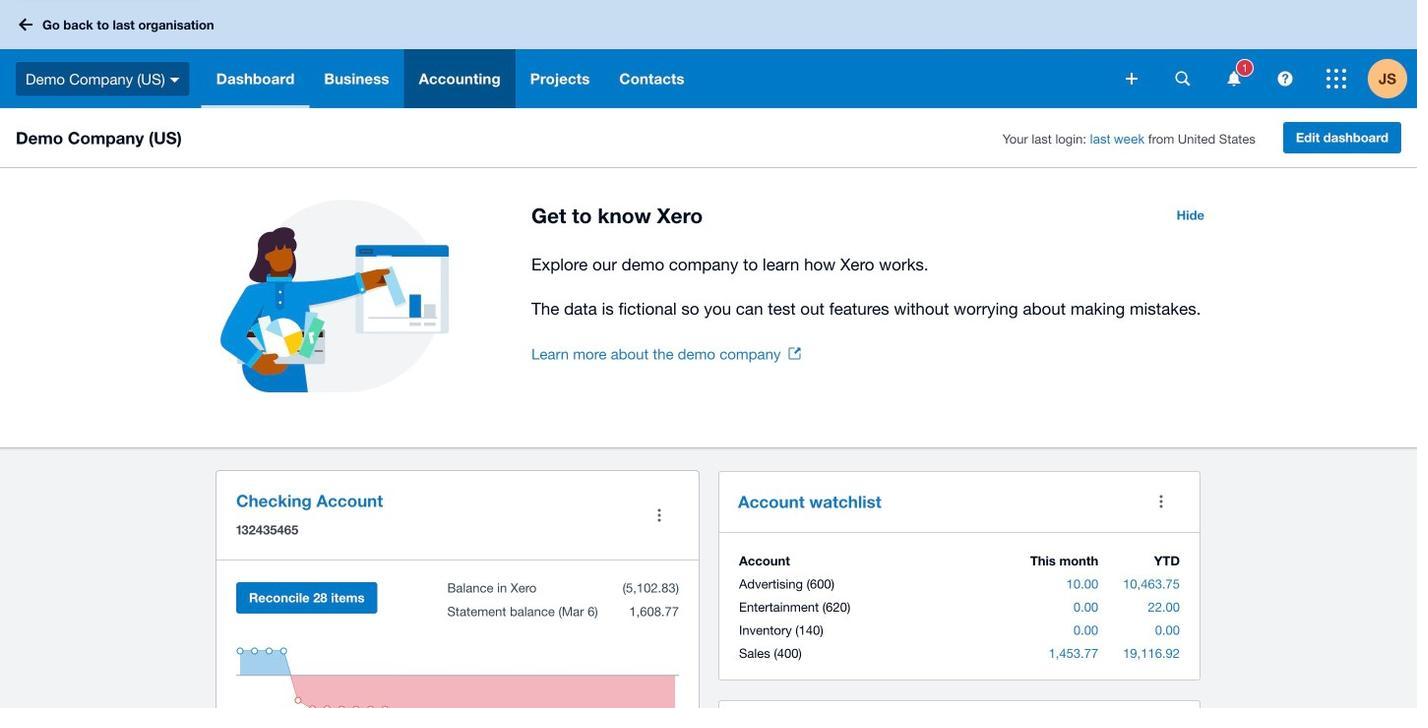 Task type: describe. For each thing, give the bounding box(es) containing it.
2 horizontal spatial svg image
[[1327, 69, 1347, 89]]

0 horizontal spatial svg image
[[170, 78, 180, 82]]

1 horizontal spatial svg image
[[1126, 73, 1138, 85]]



Task type: locate. For each thing, give the bounding box(es) containing it.
manage menu toggle image
[[640, 496, 679, 536]]

intro banner body element
[[532, 251, 1217, 323]]

svg image
[[1327, 69, 1347, 89], [1126, 73, 1138, 85], [170, 78, 180, 82]]

banner
[[0, 0, 1418, 108]]

svg image
[[19, 18, 32, 31], [1176, 71, 1191, 86], [1228, 71, 1241, 86], [1279, 71, 1293, 86]]



Task type: vqa. For each thing, say whether or not it's contained in the screenshot.
banner
yes



